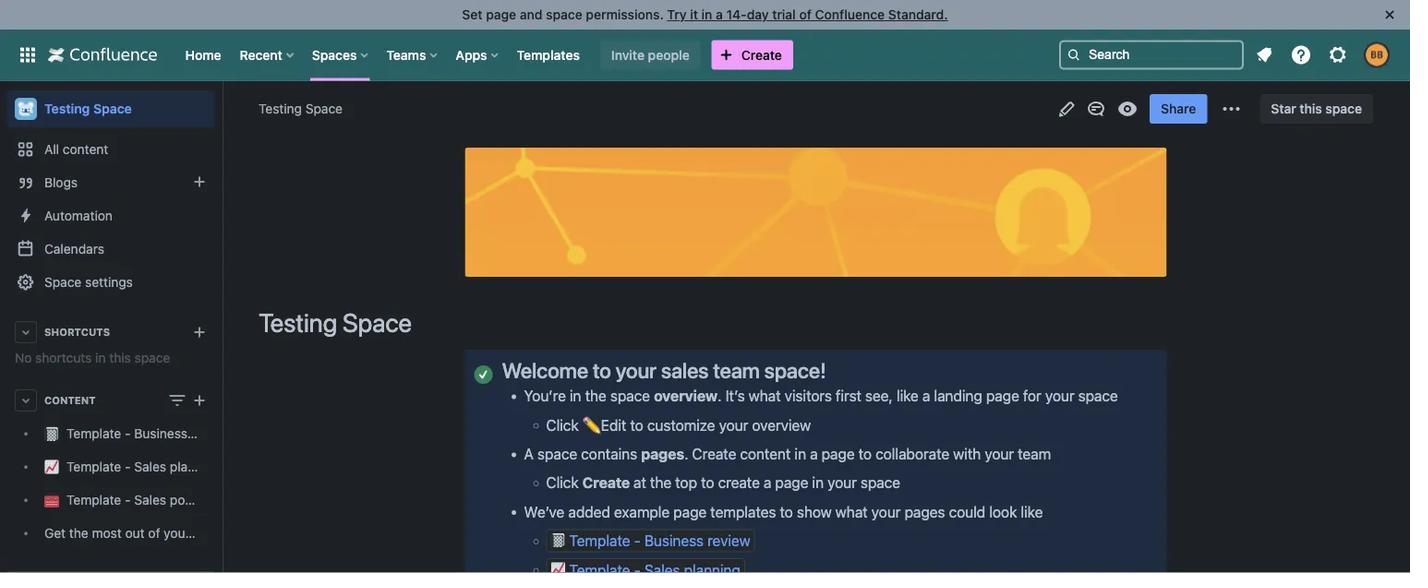 Task type: vqa. For each thing, say whether or not it's contained in the screenshot.
issues
no



Task type: locate. For each thing, give the bounding box(es) containing it.
. left the it's
[[718, 388, 722, 405]]

1 horizontal spatial what
[[836, 504, 868, 521]]

template - business review
[[67, 426, 230, 442], [570, 533, 751, 550]]

page down top at the bottom of page
[[674, 504, 707, 521]]

this right star
[[1300, 101, 1323, 116]]

for
[[1024, 388, 1042, 405]]

2 horizontal spatial create
[[742, 47, 782, 62]]

- up template - sales portal
[[125, 460, 131, 475]]

template for "template - sales planning" link
[[67, 460, 121, 475]]

- inside "template - sales planning" link
[[125, 460, 131, 475]]

page right set
[[486, 7, 517, 22]]

pages
[[641, 446, 685, 463], [905, 504, 946, 521]]

tree inside space element
[[7, 418, 263, 551]]

pages left could
[[905, 504, 946, 521]]

the
[[585, 388, 607, 405], [650, 475, 672, 492], [69, 526, 88, 541]]

1 vertical spatial template - business review
[[570, 533, 751, 550]]

close image
[[1379, 4, 1402, 26]]

get the most out of your team space link
[[7, 517, 263, 551]]

review inside 'button'
[[708, 533, 751, 550]]

click ✏️ edit to customize your overview
[[546, 417, 811, 434]]

0 horizontal spatial what
[[749, 388, 781, 405]]

:check_mark: image
[[474, 366, 493, 384], [474, 366, 493, 384]]

1 vertical spatial overview
[[752, 417, 811, 434]]

space!
[[765, 358, 826, 383]]

search image
[[1067, 48, 1082, 62]]

like right see,
[[897, 388, 919, 405]]

0 horizontal spatial team
[[194, 526, 223, 541]]

create down day
[[742, 47, 782, 62]]

star
[[1272, 101, 1297, 116]]

content right all
[[63, 142, 108, 157]]

we've
[[524, 504, 565, 521]]

0 vertical spatial sales
[[134, 460, 166, 475]]

try
[[667, 7, 687, 22]]

your inside tree
[[164, 526, 190, 541]]

page
[[486, 7, 517, 22], [987, 388, 1020, 405], [822, 446, 855, 463], [776, 475, 809, 492], [674, 504, 707, 521]]

tree
[[7, 418, 263, 551]]

0 vertical spatial overview
[[654, 388, 718, 405]]

portal
[[170, 493, 205, 508]]

what
[[749, 388, 781, 405], [836, 504, 868, 521]]

template - business review up template - sales planning
[[67, 426, 230, 442]]

0 vertical spatial click
[[546, 417, 579, 434]]

the right "get"
[[69, 526, 88, 541]]

team down 'for'
[[1018, 446, 1052, 463]]

. up top at the bottom of page
[[685, 446, 689, 463]]

2 vertical spatial team
[[194, 526, 223, 541]]

click for click ✏️ edit to customize your overview
[[546, 417, 579, 434]]

content button
[[7, 384, 214, 418]]

in down shortcuts dropdown button
[[95, 351, 106, 366]]

testing space
[[44, 101, 132, 116], [259, 101, 343, 116], [259, 308, 412, 338]]

team down portal
[[194, 526, 223, 541]]

0 horizontal spatial create
[[583, 475, 630, 492]]

✏️
[[583, 417, 597, 434]]

templates link
[[511, 40, 586, 70]]

0 horizontal spatial overview
[[654, 388, 718, 405]]

sales up template - sales portal
[[134, 460, 166, 475]]

1 vertical spatial business
[[645, 533, 704, 550]]

1 vertical spatial create
[[692, 446, 737, 463]]

template
[[67, 426, 121, 442], [67, 460, 121, 475], [67, 493, 121, 508], [570, 533, 631, 550]]

testing inside space element
[[44, 101, 90, 116]]

template up most
[[67, 493, 121, 508]]

0 vertical spatial this
[[1300, 101, 1323, 116]]

0 horizontal spatial of
[[148, 526, 160, 541]]

1 horizontal spatial this
[[1300, 101, 1323, 116]]

- up "template - sales planning" link
[[125, 426, 131, 442]]

- for template - business review 'button'
[[634, 533, 641, 550]]

review down templates in the right bottom of the page
[[708, 533, 751, 550]]

calendars link
[[7, 233, 214, 266]]

0 horizontal spatial content
[[63, 142, 108, 157]]

the inside tree
[[69, 526, 88, 541]]

0 vertical spatial template - business review
[[67, 426, 230, 442]]

space
[[93, 101, 132, 116], [306, 101, 343, 116], [44, 275, 82, 290], [343, 308, 412, 338]]

testing space link down recent dropdown button at the top
[[259, 100, 343, 118]]

in up the show
[[813, 475, 824, 492]]

customize
[[648, 417, 716, 434]]

0 vertical spatial business
[[134, 426, 187, 442]]

this down shortcuts dropdown button
[[109, 351, 131, 366]]

1 vertical spatial pages
[[905, 504, 946, 521]]

1 vertical spatial what
[[836, 504, 868, 521]]

template for template - business review link
[[67, 426, 121, 442]]

0 vertical spatial of
[[800, 7, 812, 22]]

click left ✏️
[[546, 417, 579, 434]]

0 vertical spatial what
[[749, 388, 781, 405]]

- down example
[[634, 533, 641, 550]]

0 horizontal spatial template - business review
[[67, 426, 230, 442]]

page down 'first'
[[822, 446, 855, 463]]

a right create
[[764, 475, 772, 492]]

1 vertical spatial team
[[1018, 446, 1052, 463]]

what for visitors
[[749, 388, 781, 405]]

all
[[44, 142, 59, 157]]

of
[[800, 7, 812, 22], [148, 526, 160, 541]]

testing space link
[[7, 91, 214, 127], [259, 100, 343, 118]]

overview down sales
[[654, 388, 718, 405]]

template - business review for template - business review link
[[67, 426, 230, 442]]

template down content "dropdown button"
[[67, 426, 121, 442]]

in inside space element
[[95, 351, 106, 366]]

1 horizontal spatial review
[[708, 533, 751, 550]]

global element
[[11, 29, 1056, 81]]

business down example
[[645, 533, 704, 550]]

page down the a space contains pages . create content in a page to collaborate with your team
[[776, 475, 809, 492]]

create down contains
[[583, 475, 630, 492]]

review down create content icon
[[191, 426, 230, 442]]

- inside the template - sales portal link
[[125, 493, 131, 508]]

business inside template - business review 'button'
[[645, 533, 704, 550]]

1 sales from the top
[[134, 460, 166, 475]]

content up create
[[740, 446, 791, 463]]

1 vertical spatial review
[[708, 533, 751, 550]]

0 horizontal spatial pages
[[641, 446, 685, 463]]

.
[[718, 388, 722, 405], [685, 446, 689, 463]]

1 horizontal spatial pages
[[905, 504, 946, 521]]

team up the it's
[[713, 358, 760, 383]]

template down added
[[570, 533, 631, 550]]

apps button
[[450, 40, 506, 70]]

what right the show
[[836, 504, 868, 521]]

notification icon image
[[1254, 44, 1276, 66]]

team inside space element
[[194, 526, 223, 541]]

0 vertical spatial team
[[713, 358, 760, 383]]

1 vertical spatial click
[[546, 475, 579, 492]]

0 horizontal spatial review
[[191, 426, 230, 442]]

0 vertical spatial the
[[585, 388, 607, 405]]

1 vertical spatial of
[[148, 526, 160, 541]]

- for "template - sales planning" link
[[125, 460, 131, 475]]

to up edit
[[593, 358, 611, 383]]

your right with
[[985, 446, 1014, 463]]

:chart_with_upwards_trend: image
[[551, 562, 566, 574], [551, 562, 566, 574]]

- inside template - business review link
[[125, 426, 131, 442]]

the up ✏️
[[585, 388, 607, 405]]

template - business review inside tree
[[67, 426, 230, 442]]

2 sales from the top
[[134, 493, 166, 508]]

confluence image
[[48, 44, 158, 66], [48, 44, 158, 66]]

to right edit
[[630, 417, 644, 434]]

like right the look
[[1021, 504, 1043, 521]]

template up the template - sales portal link
[[67, 460, 121, 475]]

space settings link
[[7, 266, 214, 299]]

template - business review down example
[[570, 533, 751, 550]]

business for template - business review link
[[134, 426, 187, 442]]

1 click from the top
[[546, 417, 579, 434]]

testing
[[44, 101, 90, 116], [259, 101, 302, 116], [259, 308, 337, 338]]

0 vertical spatial content
[[63, 142, 108, 157]]

1 horizontal spatial .
[[718, 388, 722, 405]]

1 horizontal spatial template - business review
[[570, 533, 751, 550]]

add shortcut image
[[188, 322, 211, 344]]

1 vertical spatial content
[[740, 446, 791, 463]]

to
[[593, 358, 611, 383], [630, 417, 644, 434], [859, 446, 872, 463], [701, 475, 715, 492], [780, 504, 793, 521]]

0 horizontal spatial like
[[897, 388, 919, 405]]

Search field
[[1060, 40, 1244, 70]]

testing space inside space element
[[44, 101, 132, 116]]

1 horizontal spatial team
[[713, 358, 760, 383]]

review inside tree
[[191, 426, 230, 442]]

what right the it's
[[749, 388, 781, 405]]

- up out
[[125, 493, 131, 508]]

all content link
[[7, 133, 214, 166]]

0 vertical spatial pages
[[641, 446, 685, 463]]

a
[[524, 446, 534, 463]]

edit
[[601, 417, 627, 434]]

- inside template - business review 'button'
[[634, 533, 641, 550]]

recent
[[240, 47, 283, 62]]

template inside 'button'
[[570, 533, 631, 550]]

copy image
[[825, 359, 847, 382]]

at
[[634, 475, 647, 492]]

a
[[716, 7, 723, 22], [923, 388, 931, 405], [810, 446, 818, 463], [764, 475, 772, 492]]

your right 'for'
[[1046, 388, 1075, 405]]

1 vertical spatial this
[[109, 351, 131, 366]]

template - business review link
[[7, 418, 230, 451]]

team
[[713, 358, 760, 383], [1018, 446, 1052, 463], [194, 526, 223, 541]]

sales up get the most out of your team space
[[134, 493, 166, 508]]

1 horizontal spatial business
[[645, 533, 704, 550]]

collapse sidebar image
[[201, 91, 242, 127]]

business down change view "icon"
[[134, 426, 187, 442]]

most
[[92, 526, 122, 541]]

content
[[63, 142, 108, 157], [740, 446, 791, 463]]

business inside template - business review link
[[134, 426, 187, 442]]

0 horizontal spatial .
[[685, 446, 689, 463]]

1 vertical spatial .
[[685, 446, 689, 463]]

of right out
[[148, 526, 160, 541]]

change view image
[[166, 390, 188, 412]]

0 vertical spatial create
[[742, 47, 782, 62]]

your left sales
[[616, 358, 657, 383]]

testing space link up all content link
[[7, 91, 214, 127]]

edit this page image
[[1056, 98, 1078, 120]]

template for template - business review 'button'
[[570, 533, 631, 550]]

your down portal
[[164, 526, 190, 541]]

sales for portal
[[134, 493, 166, 508]]

invite people
[[611, 47, 690, 62]]

1 horizontal spatial testing space link
[[259, 100, 343, 118]]

1 horizontal spatial of
[[800, 7, 812, 22]]

get
[[44, 526, 66, 541]]

2 vertical spatial the
[[69, 526, 88, 541]]

:notebook: image
[[551, 533, 566, 548], [551, 533, 566, 548]]

create button
[[712, 40, 793, 70]]

create content image
[[188, 390, 211, 412]]

no
[[15, 351, 32, 366]]

automation link
[[7, 200, 214, 233]]

0 horizontal spatial business
[[134, 426, 187, 442]]

in right "it"
[[702, 7, 713, 22]]

1 vertical spatial sales
[[134, 493, 166, 508]]

share button
[[1150, 94, 1208, 124]]

appswitcher icon image
[[17, 44, 39, 66]]

pages down click ✏️ edit to customize your overview
[[641, 446, 685, 463]]

click create at the top to create a page in your space
[[546, 475, 901, 492]]

space element
[[0, 81, 263, 574]]

collaborate
[[876, 446, 950, 463]]

it
[[690, 7, 698, 22]]

this inside button
[[1300, 101, 1323, 116]]

we've added example page templates to show what your pages could look like
[[524, 504, 1043, 521]]

settings icon image
[[1328, 44, 1350, 66]]

template - business review inside 'button'
[[570, 533, 751, 550]]

2 horizontal spatial the
[[650, 475, 672, 492]]

template - business review button
[[546, 530, 755, 553]]

people
[[648, 47, 690, 62]]

of right trial
[[800, 7, 812, 22]]

your down the it's
[[719, 417, 749, 434]]

trial
[[773, 7, 796, 22]]

landing
[[934, 388, 983, 405]]

overview up the a space contains pages . create content in a page to collaborate with your team
[[752, 417, 811, 434]]

click up 'we've'
[[546, 475, 579, 492]]

1 horizontal spatial overview
[[752, 417, 811, 434]]

tree containing template - business review
[[7, 418, 263, 551]]

business for template - business review 'button'
[[645, 533, 704, 550]]

the right at
[[650, 475, 672, 492]]

create up click create at the top to create a page in your space
[[692, 446, 737, 463]]

review for template - business review 'button'
[[708, 533, 751, 550]]

click
[[546, 417, 579, 434], [546, 475, 579, 492]]

0 horizontal spatial the
[[69, 526, 88, 541]]

template - sales planning
[[67, 460, 221, 475]]

0 horizontal spatial this
[[109, 351, 131, 366]]

0 vertical spatial review
[[191, 426, 230, 442]]

2 click from the top
[[546, 475, 579, 492]]

permissions.
[[586, 7, 664, 22]]

1 horizontal spatial like
[[1021, 504, 1043, 521]]

could
[[949, 504, 986, 521]]

banner
[[0, 29, 1411, 81]]

-
[[125, 426, 131, 442], [125, 460, 131, 475], [125, 493, 131, 508], [634, 533, 641, 550]]

1 vertical spatial the
[[650, 475, 672, 492]]



Task type: describe. For each thing, give the bounding box(es) containing it.
your down collaborate
[[872, 504, 901, 521]]

day
[[747, 7, 769, 22]]

home link
[[180, 40, 227, 70]]

2 horizontal spatial team
[[1018, 446, 1052, 463]]

sales for planning
[[134, 460, 166, 475]]

all content
[[44, 142, 108, 157]]

standard.
[[889, 7, 948, 22]]

a up the show
[[810, 446, 818, 463]]

share
[[1161, 101, 1197, 116]]

create
[[718, 475, 760, 492]]

1 horizontal spatial the
[[585, 388, 607, 405]]

this inside space element
[[109, 351, 131, 366]]

example
[[614, 504, 670, 521]]

invite people button
[[600, 40, 701, 70]]

spaces
[[312, 47, 357, 62]]

no shortcuts in this space
[[15, 351, 170, 366]]

and
[[520, 7, 543, 22]]

your up the show
[[828, 475, 857, 492]]

star this space button
[[1260, 94, 1374, 124]]

template - sales portal
[[67, 493, 205, 508]]

templates
[[711, 504, 776, 521]]

0 vertical spatial .
[[718, 388, 722, 405]]

added
[[568, 504, 611, 521]]

calendars
[[44, 242, 104, 257]]

what for your
[[836, 504, 868, 521]]

get the most out of your team space
[[44, 526, 263, 541]]

to right top at the bottom of page
[[701, 475, 715, 492]]

template - sales portal link
[[7, 484, 214, 517]]

1 vertical spatial like
[[1021, 504, 1043, 521]]

out
[[125, 526, 145, 541]]

2 vertical spatial create
[[583, 475, 630, 492]]

1 horizontal spatial create
[[692, 446, 737, 463]]

template - business review for template - business review 'button'
[[570, 533, 751, 550]]

0 vertical spatial like
[[897, 388, 919, 405]]

help icon image
[[1291, 44, 1313, 66]]

welcome to your sales team space!
[[502, 358, 826, 383]]

star this space
[[1272, 101, 1363, 116]]

space settings
[[44, 275, 133, 290]]

- for the template - sales portal link
[[125, 493, 131, 508]]

content inside space element
[[63, 142, 108, 157]]

a space contains pages . create content in a page to collaborate with your team
[[524, 446, 1052, 463]]

you're in the space overview . it's what visitors first see, like a landing page for your space
[[524, 388, 1119, 405]]

template - sales planning link
[[7, 451, 221, 484]]

space inside tree
[[227, 526, 263, 541]]

set page and space permissions. try it in a 14-day trial of confluence standard.
[[462, 7, 948, 22]]

first
[[836, 388, 862, 405]]

content
[[44, 395, 96, 407]]

try it in a 14-day trial of confluence standard. link
[[667, 7, 948, 22]]

welcome
[[502, 358, 588, 383]]

teams button
[[381, 40, 445, 70]]

shortcuts
[[44, 327, 110, 339]]

templates
[[517, 47, 580, 62]]

look
[[990, 504, 1018, 521]]

you're
[[524, 388, 566, 405]]

page left 'for'
[[987, 388, 1020, 405]]

recent button
[[234, 40, 301, 70]]

stop watching image
[[1117, 98, 1139, 120]]

14-
[[727, 7, 747, 22]]

to left collaborate
[[859, 446, 872, 463]]

spaces button
[[307, 40, 375, 70]]

home
[[185, 47, 221, 62]]

show
[[797, 504, 832, 521]]

0 horizontal spatial testing space link
[[7, 91, 214, 127]]

blogs
[[44, 175, 78, 190]]

a left 14-
[[716, 7, 723, 22]]

set
[[462, 7, 483, 22]]

blogs link
[[7, 166, 214, 200]]

it's
[[726, 388, 745, 405]]

with
[[954, 446, 981, 463]]

create inside popup button
[[742, 47, 782, 62]]

to left the show
[[780, 504, 793, 521]]

see,
[[866, 388, 893, 405]]

a left landing
[[923, 388, 931, 405]]

in down visitors
[[795, 446, 807, 463]]

top
[[676, 475, 697, 492]]

1 horizontal spatial content
[[740, 446, 791, 463]]

- for template - business review link
[[125, 426, 131, 442]]

space inside button
[[1326, 101, 1363, 116]]

teams
[[387, 47, 426, 62]]

invite
[[611, 47, 645, 62]]

more actions image
[[1221, 98, 1243, 120]]

confluence
[[815, 7, 885, 22]]

sales
[[661, 358, 709, 383]]

review for template - business review link
[[191, 426, 230, 442]]

automation
[[44, 208, 113, 224]]

banner containing home
[[0, 29, 1411, 81]]

click for click create at the top to create a page in your space
[[546, 475, 579, 492]]

template for the template - sales portal link
[[67, 493, 121, 508]]

apps
[[456, 47, 487, 62]]

of inside tree
[[148, 526, 160, 541]]

planning
[[170, 460, 221, 475]]

visitors
[[785, 388, 832, 405]]

settings
[[85, 275, 133, 290]]

contains
[[581, 446, 638, 463]]

in right you're
[[570, 388, 582, 405]]

shortcuts
[[35, 351, 92, 366]]

shortcuts button
[[7, 316, 214, 349]]

create a blog image
[[188, 171, 211, 193]]



